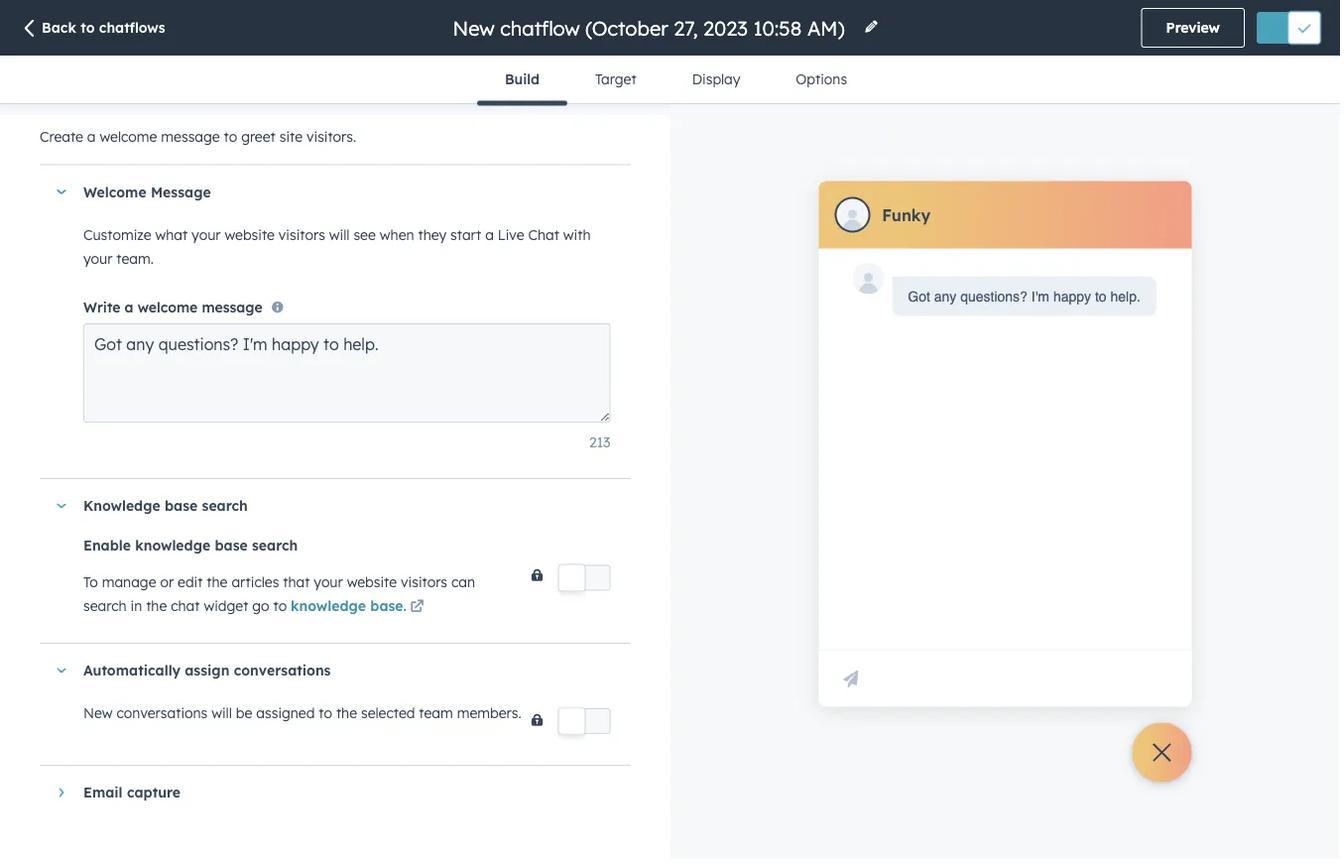 Task type: vqa. For each thing, say whether or not it's contained in the screenshot.
the the to the top
yes



Task type: describe. For each thing, give the bounding box(es) containing it.
agent says: got any questions? i'm happy to help. element
[[908, 284, 1141, 308]]

website inside "to manage or edit the articles that your website visitors can search in the chat widget go to"
[[347, 573, 397, 590]]

widget
[[204, 597, 248, 614]]

email capture
[[83, 784, 181, 801]]

write
[[83, 299, 121, 316]]

a for write a welcome message
[[125, 299, 134, 316]]

0 horizontal spatial the
[[146, 597, 167, 614]]

in
[[131, 597, 142, 614]]

preview
[[1167, 19, 1221, 36]]

customize what your website visitors will see when they start a live chat with your team.
[[83, 226, 591, 267]]

create a welcome message to greet site visitors.
[[40, 128, 356, 145]]

caret image for welcome message
[[56, 190, 67, 195]]

chatflows
[[99, 19, 165, 36]]

welcome
[[83, 183, 146, 201]]

team.
[[116, 250, 154, 267]]

knowledge inside 'knowledge base.' link
[[291, 597, 366, 614]]

when
[[380, 226, 414, 243]]

assigned
[[256, 704, 315, 722]]

target button
[[568, 56, 665, 103]]

email
[[83, 784, 123, 801]]

happy
[[1054, 288, 1092, 304]]

visitors inside "to manage or edit the articles that your website visitors can search in the chat widget go to"
[[401, 573, 448, 590]]

website inside customize what your website visitors will see when they start a live chat with your team.
[[225, 226, 275, 243]]

to left help.
[[1095, 288, 1107, 304]]

new conversations will be assigned to the selected team members.
[[83, 704, 522, 722]]

2 horizontal spatial search
[[252, 537, 298, 554]]

Write a welcome message text field
[[83, 323, 611, 423]]

a inside customize what your website visitors will see when they start a live chat with your team.
[[485, 226, 494, 243]]

0 vertical spatial your
[[192, 226, 221, 243]]

manage
[[102, 573, 156, 590]]

preview button
[[1142, 8, 1245, 48]]

target
[[595, 70, 637, 88]]

help.
[[1111, 288, 1141, 304]]

link opens in a new window image
[[410, 595, 424, 619]]

message
[[151, 183, 211, 201]]

funky
[[882, 205, 931, 225]]

welcome message
[[83, 183, 211, 201]]

chat
[[171, 597, 200, 614]]

they
[[418, 226, 447, 243]]

0 horizontal spatial build
[[40, 81, 94, 109]]

2 horizontal spatial the
[[336, 704, 357, 722]]

to left greet
[[224, 128, 237, 145]]

can
[[452, 573, 475, 590]]

to manage or edit the articles that your website visitors can search in the chat widget go to
[[83, 573, 475, 614]]

options
[[796, 70, 848, 88]]

display button
[[665, 56, 768, 103]]

to inside "to manage or edit the articles that your website visitors can search in the chat widget go to"
[[273, 597, 287, 614]]

knowledge base. link
[[291, 595, 428, 619]]

to
[[83, 573, 98, 590]]

welcome for create
[[100, 128, 157, 145]]

search inside dropdown button
[[202, 497, 248, 515]]

enable knowledge base search
[[83, 537, 298, 554]]

capture
[[127, 784, 181, 801]]

visitors.
[[307, 128, 356, 145]]

selected
[[361, 704, 415, 722]]

or
[[160, 573, 174, 590]]

live
[[498, 226, 525, 243]]

what
[[155, 226, 188, 243]]

1 horizontal spatial the
[[207, 573, 228, 590]]

message for write a welcome message
[[202, 299, 263, 316]]

questions?
[[961, 288, 1028, 304]]



Task type: locate. For each thing, give the bounding box(es) containing it.
1 horizontal spatial base
[[215, 537, 248, 554]]

0 vertical spatial visitors
[[279, 226, 325, 243]]

start
[[451, 226, 482, 243]]

1 vertical spatial a
[[485, 226, 494, 243]]

0 horizontal spatial will
[[212, 704, 232, 722]]

search
[[202, 497, 248, 515], [252, 537, 298, 554], [83, 597, 127, 614]]

new
[[83, 704, 113, 722]]

welcome message button
[[40, 165, 611, 219]]

go
[[252, 597, 270, 614]]

team
[[419, 704, 453, 722]]

got any questions? i'm happy to help.
[[908, 288, 1141, 304]]

a
[[87, 128, 96, 145], [485, 226, 494, 243], [125, 299, 134, 316]]

chat
[[528, 226, 560, 243]]

welcome
[[100, 128, 157, 145], [138, 299, 198, 316]]

caret image
[[59, 787, 64, 799]]

a for create a welcome message to greet site visitors.
[[87, 128, 96, 145]]

1 horizontal spatial a
[[125, 299, 134, 316]]

with
[[563, 226, 591, 243]]

1 vertical spatial message
[[202, 299, 263, 316]]

to right back
[[81, 19, 95, 36]]

1 horizontal spatial search
[[202, 497, 248, 515]]

0 vertical spatial welcome
[[100, 128, 157, 145]]

build button
[[477, 56, 568, 106]]

that
[[283, 573, 310, 590]]

2 vertical spatial a
[[125, 299, 134, 316]]

the up widget
[[207, 573, 228, 590]]

a right write
[[125, 299, 134, 316]]

base.
[[370, 597, 407, 614]]

None field
[[451, 14, 852, 41]]

2 vertical spatial search
[[83, 597, 127, 614]]

1 horizontal spatial build
[[505, 70, 540, 88]]

search up the enable knowledge base search
[[202, 497, 248, 515]]

navigation containing build
[[477, 56, 875, 106]]

knowledge
[[135, 537, 211, 554], [291, 597, 366, 614]]

1 vertical spatial conversations
[[117, 704, 208, 722]]

to inside button
[[81, 19, 95, 36]]

0 vertical spatial knowledge
[[135, 537, 211, 554]]

0 vertical spatial message
[[161, 128, 220, 145]]

write a welcome message
[[83, 299, 263, 316]]

1 vertical spatial knowledge
[[291, 597, 366, 614]]

any
[[935, 288, 957, 304]]

knowledge base search button
[[40, 479, 611, 533]]

1 horizontal spatial visitors
[[401, 573, 448, 590]]

caret image inside welcome message dropdown button
[[56, 190, 67, 195]]

213
[[589, 434, 611, 451]]

visitors down welcome message dropdown button
[[279, 226, 325, 243]]

members.
[[457, 704, 522, 722]]

knowledge
[[83, 497, 160, 515]]

0 vertical spatial a
[[87, 128, 96, 145]]

1 horizontal spatial your
[[192, 226, 221, 243]]

knowledge up the or
[[135, 537, 211, 554]]

automatically assign conversations button
[[40, 644, 611, 697]]

2 horizontal spatial a
[[485, 226, 494, 243]]

your down customize
[[83, 250, 113, 267]]

base
[[165, 497, 198, 515], [215, 537, 248, 554]]

your right "what"
[[192, 226, 221, 243]]

a left live
[[485, 226, 494, 243]]

website right "what"
[[225, 226, 275, 243]]

1 horizontal spatial will
[[329, 226, 350, 243]]

knowledge base search
[[83, 497, 248, 515]]

1 caret image from the top
[[56, 190, 67, 195]]

options button
[[768, 56, 875, 103]]

2 vertical spatial the
[[336, 704, 357, 722]]

0 vertical spatial conversations
[[234, 662, 331, 679]]

greet
[[241, 128, 276, 145]]

2 horizontal spatial your
[[314, 573, 343, 590]]

0 horizontal spatial visitors
[[279, 226, 325, 243]]

conversations down automatically
[[117, 704, 208, 722]]

will inside customize what your website visitors will see when they start a live chat with your team.
[[329, 226, 350, 243]]

message
[[161, 128, 220, 145], [202, 299, 263, 316]]

0 horizontal spatial search
[[83, 597, 127, 614]]

conversations up assigned
[[234, 662, 331, 679]]

search inside "to manage or edit the articles that your website visitors can search in the chat widget go to"
[[83, 597, 127, 614]]

1 vertical spatial website
[[347, 573, 397, 590]]

back
[[42, 19, 76, 36]]

your up knowledge base.
[[314, 573, 343, 590]]

automatically assign conversations
[[83, 662, 331, 679]]

to right go
[[273, 597, 287, 614]]

your inside "to manage or edit the articles that your website visitors can search in the chat widget go to"
[[314, 573, 343, 590]]

the
[[207, 573, 228, 590], [146, 597, 167, 614], [336, 704, 357, 722]]

1 vertical spatial search
[[252, 537, 298, 554]]

2 vertical spatial caret image
[[56, 668, 67, 673]]

navigation
[[477, 56, 875, 106]]

conversations inside dropdown button
[[234, 662, 331, 679]]

1 horizontal spatial knowledge
[[291, 597, 366, 614]]

2 vertical spatial your
[[314, 573, 343, 590]]

enable
[[83, 537, 131, 554]]

the left selected
[[336, 704, 357, 722]]

to right assigned
[[319, 704, 332, 722]]

1 vertical spatial visitors
[[401, 573, 448, 590]]

customize
[[83, 226, 151, 243]]

edit
[[178, 573, 203, 590]]

caret image inside automatically assign conversations dropdown button
[[56, 668, 67, 673]]

0 horizontal spatial a
[[87, 128, 96, 145]]

0 horizontal spatial your
[[83, 250, 113, 267]]

back to chatflows
[[42, 19, 165, 36]]

create
[[40, 128, 83, 145]]

0 horizontal spatial base
[[165, 497, 198, 515]]

search up articles
[[252, 537, 298, 554]]

visitors
[[279, 226, 325, 243], [401, 573, 448, 590]]

1 vertical spatial caret image
[[56, 503, 67, 508]]

automatically
[[83, 662, 181, 679]]

website up 'knowledge base.' link
[[347, 573, 397, 590]]

link opens in a new window image
[[410, 600, 424, 614]]

1 horizontal spatial website
[[347, 573, 397, 590]]

caret image
[[56, 190, 67, 195], [56, 503, 67, 508], [56, 668, 67, 673]]

caret image left welcome
[[56, 190, 67, 195]]

caret image left automatically
[[56, 668, 67, 673]]

1 vertical spatial your
[[83, 250, 113, 267]]

1 vertical spatial welcome
[[138, 299, 198, 316]]

assign
[[185, 662, 230, 679]]

base inside dropdown button
[[165, 497, 198, 515]]

build left target
[[505, 70, 540, 88]]

build
[[505, 70, 540, 88], [40, 81, 94, 109]]

1 vertical spatial base
[[215, 537, 248, 554]]

2 caret image from the top
[[56, 503, 67, 508]]

got
[[908, 288, 931, 304]]

0 horizontal spatial knowledge
[[135, 537, 211, 554]]

base up the enable knowledge base search
[[165, 497, 198, 515]]

caret image for knowledge base search
[[56, 503, 67, 508]]

back to chatflows button
[[20, 18, 165, 40]]

welcome down team.
[[138, 299, 198, 316]]

conversations
[[234, 662, 331, 679], [117, 704, 208, 722]]

0 vertical spatial will
[[329, 226, 350, 243]]

see
[[354, 226, 376, 243]]

3 caret image from the top
[[56, 668, 67, 673]]

website
[[225, 226, 275, 243], [347, 573, 397, 590]]

knowledge down that
[[291, 597, 366, 614]]

0 vertical spatial the
[[207, 573, 228, 590]]

will left see
[[329, 226, 350, 243]]

message for create a welcome message to greet site visitors.
[[161, 128, 220, 145]]

your
[[192, 226, 221, 243], [83, 250, 113, 267], [314, 573, 343, 590]]

i'm
[[1032, 288, 1050, 304]]

visitors inside customize what your website visitors will see when they start a live chat with your team.
[[279, 226, 325, 243]]

the right in
[[146, 597, 167, 614]]

caret image inside the knowledge base search dropdown button
[[56, 503, 67, 508]]

0 vertical spatial website
[[225, 226, 275, 243]]

1 vertical spatial the
[[146, 597, 167, 614]]

0 vertical spatial caret image
[[56, 190, 67, 195]]

base up articles
[[215, 537, 248, 554]]

build up create on the left of the page
[[40, 81, 94, 109]]

will
[[329, 226, 350, 243], [212, 704, 232, 722]]

articles
[[232, 573, 279, 590]]

caret image left knowledge in the left of the page
[[56, 503, 67, 508]]

email capture button
[[40, 766, 611, 820]]

1 vertical spatial will
[[212, 704, 232, 722]]

welcome up welcome
[[100, 128, 157, 145]]

site
[[280, 128, 303, 145]]

welcome for write
[[138, 299, 198, 316]]

visitors up link opens in a new window icon
[[401, 573, 448, 590]]

will left be
[[212, 704, 232, 722]]

build inside button
[[505, 70, 540, 88]]

0 vertical spatial search
[[202, 497, 248, 515]]

1 horizontal spatial conversations
[[234, 662, 331, 679]]

0 horizontal spatial website
[[225, 226, 275, 243]]

display
[[692, 70, 741, 88]]

knowledge base.
[[291, 597, 407, 614]]

caret image for automatically assign conversations
[[56, 668, 67, 673]]

search down to
[[83, 597, 127, 614]]

a right create on the left of the page
[[87, 128, 96, 145]]

0 vertical spatial base
[[165, 497, 198, 515]]

0 horizontal spatial conversations
[[117, 704, 208, 722]]

be
[[236, 704, 252, 722]]

to
[[81, 19, 95, 36], [224, 128, 237, 145], [1095, 288, 1107, 304], [273, 597, 287, 614], [319, 704, 332, 722]]



